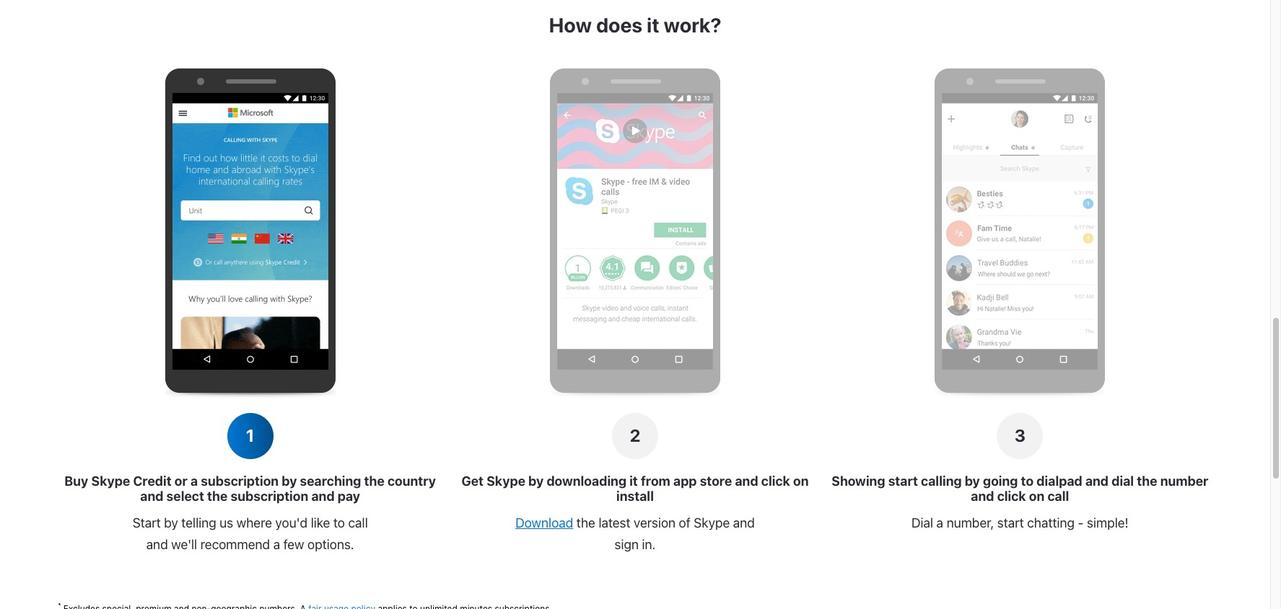 Task type: vqa. For each thing, say whether or not it's contained in the screenshot.
the left the skype
yes



Task type: locate. For each thing, give the bounding box(es) containing it.
click inside get skype by downloading it from app store and click on install
[[761, 474, 790, 489]]

start inside showing start calling by going to dialpad and dial the number and click on call
[[888, 474, 918, 489]]

1 horizontal spatial call
[[1048, 489, 1069, 504]]

a left few
[[273, 538, 280, 553]]

by left searching
[[282, 474, 297, 489]]

subscription
[[201, 474, 279, 489], [230, 489, 308, 504]]

1
[[246, 426, 254, 446]]

2 horizontal spatial a
[[936, 516, 943, 531]]

skype right of on the bottom right of page
[[694, 516, 730, 531]]

showing
[[832, 474, 885, 489]]

and right of on the bottom right of page
[[733, 516, 755, 531]]

start
[[888, 474, 918, 489], [997, 516, 1024, 531]]

subscription up us
[[201, 474, 279, 489]]

-
[[1078, 516, 1084, 531]]

by left going
[[965, 474, 980, 489]]

2 vertical spatial a
[[273, 538, 280, 553]]

by up download
[[528, 474, 544, 489]]

get skype by downloading it from app store and click on install
[[462, 474, 809, 504]]

skype inside the download the latest version of skype and sign in.
[[694, 516, 730, 531]]

does
[[596, 13, 642, 37]]

downloading
[[547, 474, 626, 489]]

buy
[[64, 474, 88, 489]]

skype inside buy skype credit or a subscription by searching the country and select the subscription and pay
[[91, 474, 130, 489]]

0 vertical spatial it
[[647, 13, 659, 37]]

to right going
[[1021, 474, 1034, 489]]

it
[[647, 13, 659, 37], [629, 474, 638, 489]]

to right like
[[333, 516, 345, 531]]

showing start calling by going to dialpad and dial the number and click on call
[[832, 474, 1208, 504]]

a inside buy skype credit or a subscription by searching the country and select the subscription and pay
[[190, 474, 198, 489]]

0 horizontal spatial it
[[629, 474, 638, 489]]

latest
[[599, 516, 630, 531]]

0 horizontal spatial a
[[190, 474, 198, 489]]

and right store
[[735, 474, 758, 489]]

1 horizontal spatial on
[[1029, 489, 1045, 504]]

call inside start by telling us where you'd like to call and we'll recommend a few options.
[[348, 516, 368, 531]]

a
[[190, 474, 198, 489], [936, 516, 943, 531], [273, 538, 280, 553]]

start
[[133, 516, 161, 531]]

on down dialpad
[[1029, 489, 1045, 504]]

and left dial
[[1085, 474, 1109, 489]]

call down dialpad
[[1048, 489, 1069, 504]]

0 vertical spatial a
[[190, 474, 198, 489]]

a right dial
[[936, 516, 943, 531]]

it right does
[[647, 13, 659, 37]]

the
[[364, 474, 385, 489], [1137, 474, 1157, 489], [207, 489, 228, 504], [577, 516, 595, 531]]

showing start calling by going to dialpad and dial the number and click on call image
[[942, 93, 1098, 370]]

by inside buy skype credit or a subscription by searching the country and select the subscription and pay
[[282, 474, 297, 489]]

subscription up where
[[230, 489, 308, 504]]

and down start
[[146, 538, 168, 553]]

1 vertical spatial it
[[629, 474, 638, 489]]

and down searching
[[311, 489, 335, 504]]

by
[[282, 474, 297, 489], [528, 474, 544, 489], [965, 474, 980, 489], [164, 516, 178, 531]]

call
[[1048, 489, 1069, 504], [348, 516, 368, 531]]

and
[[735, 474, 758, 489], [1085, 474, 1109, 489], [140, 489, 163, 504], [311, 489, 335, 504], [971, 489, 994, 504], [733, 516, 755, 531], [146, 538, 168, 553]]

by inside showing start calling by going to dialpad and dial the number and click on call
[[965, 474, 980, 489]]

by inside start by telling us where you'd like to call and we'll recommend a few options.
[[164, 516, 178, 531]]

1 horizontal spatial a
[[273, 538, 280, 553]]

0 horizontal spatial to
[[333, 516, 345, 531]]

number
[[1160, 474, 1208, 489]]

country
[[387, 474, 436, 489]]

to
[[1021, 474, 1034, 489], [333, 516, 345, 531]]

version
[[634, 516, 676, 531]]

on inside showing start calling by going to dialpad and dial the number and click on call
[[1029, 489, 1045, 504]]

1 horizontal spatial skype
[[487, 474, 525, 489]]

1 vertical spatial click
[[997, 489, 1026, 504]]

0 horizontal spatial start
[[888, 474, 918, 489]]

start down showing start calling by going to dialpad and dial the number and click on call
[[997, 516, 1024, 531]]

0 horizontal spatial click
[[761, 474, 790, 489]]

0 vertical spatial start
[[888, 474, 918, 489]]

1 horizontal spatial click
[[997, 489, 1026, 504]]

1 vertical spatial call
[[348, 516, 368, 531]]

skype right get
[[487, 474, 525, 489]]

0 horizontal spatial skype
[[91, 474, 130, 489]]

0 vertical spatial call
[[1048, 489, 1069, 504]]

a right the or
[[190, 474, 198, 489]]

click
[[761, 474, 790, 489], [997, 489, 1026, 504]]

or
[[174, 474, 187, 489]]

skype inside get skype by downloading it from app store and click on install
[[487, 474, 525, 489]]

by right start
[[164, 516, 178, 531]]

1 vertical spatial on
[[1029, 489, 1045, 504]]

1 horizontal spatial to
[[1021, 474, 1034, 489]]

how does it work?
[[549, 13, 721, 37]]

recommend
[[200, 538, 270, 553]]

from
[[641, 474, 670, 489]]

us
[[220, 516, 233, 531]]

dial a number, start chatting - simple!
[[911, 516, 1129, 531]]

0 vertical spatial on
[[793, 474, 809, 489]]

click down going
[[997, 489, 1026, 504]]

1 horizontal spatial it
[[647, 13, 659, 37]]

by inside get skype by downloading it from app store and click on install
[[528, 474, 544, 489]]

0 horizontal spatial on
[[793, 474, 809, 489]]

skype
[[91, 474, 130, 489], [487, 474, 525, 489], [694, 516, 730, 531]]

it up install
[[629, 474, 638, 489]]

on left 'showing'
[[793, 474, 809, 489]]

get skype by downloading it from app store and click on install image
[[557, 93, 713, 370]]

2 horizontal spatial skype
[[694, 516, 730, 531]]

0 horizontal spatial call
[[348, 516, 368, 531]]

it inside get skype by downloading it from app store and click on install
[[629, 474, 638, 489]]

you'd
[[275, 516, 307, 531]]

click right store
[[761, 474, 790, 489]]

call down pay
[[348, 516, 368, 531]]

and inside the download the latest version of skype and sign in.
[[733, 516, 755, 531]]

skype for 1
[[91, 474, 130, 489]]

0 vertical spatial to
[[1021, 474, 1034, 489]]

options.
[[307, 538, 354, 553]]

start left 'calling'
[[888, 474, 918, 489]]

1 vertical spatial subscription
[[230, 489, 308, 504]]

the right dial
[[1137, 474, 1157, 489]]

in.
[[642, 538, 656, 553]]

0 vertical spatial click
[[761, 474, 790, 489]]

the left the latest at the left of the page
[[577, 516, 595, 531]]

start by telling us where you'd like to call and we'll recommend a few options.
[[133, 516, 368, 553]]

on
[[793, 474, 809, 489], [1029, 489, 1045, 504]]

and down going
[[971, 489, 994, 504]]

skype right buy
[[91, 474, 130, 489]]

1 vertical spatial to
[[333, 516, 345, 531]]

and inside start by telling us where you'd like to call and we'll recommend a few options.
[[146, 538, 168, 553]]

1 horizontal spatial start
[[997, 516, 1024, 531]]



Task type: describe. For each thing, give the bounding box(es) containing it.
select
[[166, 489, 204, 504]]

dial
[[1112, 474, 1134, 489]]

few
[[283, 538, 304, 553]]

install
[[616, 489, 654, 504]]

0 vertical spatial subscription
[[201, 474, 279, 489]]

the left country at the left of page
[[364, 474, 385, 489]]

and down the credit
[[140, 489, 163, 504]]

store
[[700, 474, 732, 489]]

like
[[311, 516, 330, 531]]

to inside start by telling us where you'd like to call and we'll recommend a few options.
[[333, 516, 345, 531]]

simple!
[[1087, 516, 1129, 531]]

app
[[673, 474, 697, 489]]

pay
[[338, 489, 360, 504]]

sign
[[615, 538, 639, 553]]

dialpad
[[1037, 474, 1082, 489]]

dial
[[911, 516, 933, 531]]

a inside start by telling us where you'd like to call and we'll recommend a few options.
[[273, 538, 280, 553]]

1 vertical spatial start
[[997, 516, 1024, 531]]

buy skype credit or a subscription by searching the country and select the subscription and pay image
[[172, 93, 328, 370]]

calling
[[921, 474, 962, 489]]

going
[[983, 474, 1018, 489]]

on inside get skype by downloading it from app store and click on install
[[793, 474, 809, 489]]

get
[[462, 474, 484, 489]]

skype for 2
[[487, 474, 525, 489]]

where
[[237, 516, 272, 531]]

1 vertical spatial a
[[936, 516, 943, 531]]

the inside the download the latest version of skype and sign in.
[[577, 516, 595, 531]]

click inside showing start calling by going to dialpad and dial the number and click on call
[[997, 489, 1026, 504]]

of
[[679, 516, 691, 531]]

and inside get skype by downloading it from app store and click on install
[[735, 474, 758, 489]]

download the latest version of skype and sign in.
[[515, 516, 755, 553]]

to inside showing start calling by going to dialpad and dial the number and click on call
[[1021, 474, 1034, 489]]

the up us
[[207, 489, 228, 504]]

searching
[[300, 474, 361, 489]]

call inside showing start calling by going to dialpad and dial the number and click on call
[[1048, 489, 1069, 504]]

download link
[[515, 516, 573, 531]]

how
[[549, 13, 592, 37]]

the inside showing start calling by going to dialpad and dial the number and click on call
[[1137, 474, 1157, 489]]

number,
[[947, 516, 994, 531]]

download
[[515, 516, 573, 531]]

chatting
[[1027, 516, 1075, 531]]

2
[[630, 426, 640, 446]]

buy skype credit or a subscription by searching the country and select the subscription and pay
[[64, 474, 436, 504]]

we'll
[[171, 538, 197, 553]]

credit
[[133, 474, 171, 489]]

telling
[[181, 516, 216, 531]]

3
[[1014, 426, 1026, 446]]

work?
[[664, 13, 721, 37]]



